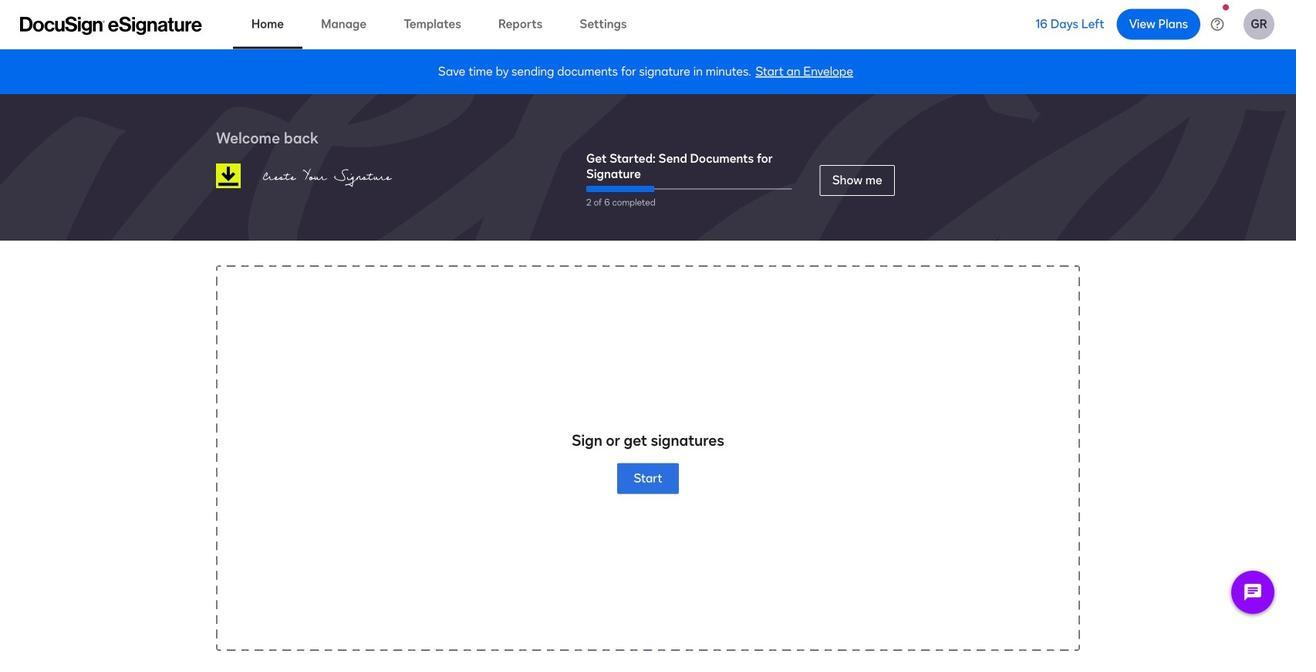 Task type: locate. For each thing, give the bounding box(es) containing it.
docusign esignature image
[[20, 17, 202, 35]]



Task type: describe. For each thing, give the bounding box(es) containing it.
docusignlogo image
[[216, 164, 241, 188]]



Task type: vqa. For each thing, say whether or not it's contained in the screenshot.
DocuSignLogo
yes



